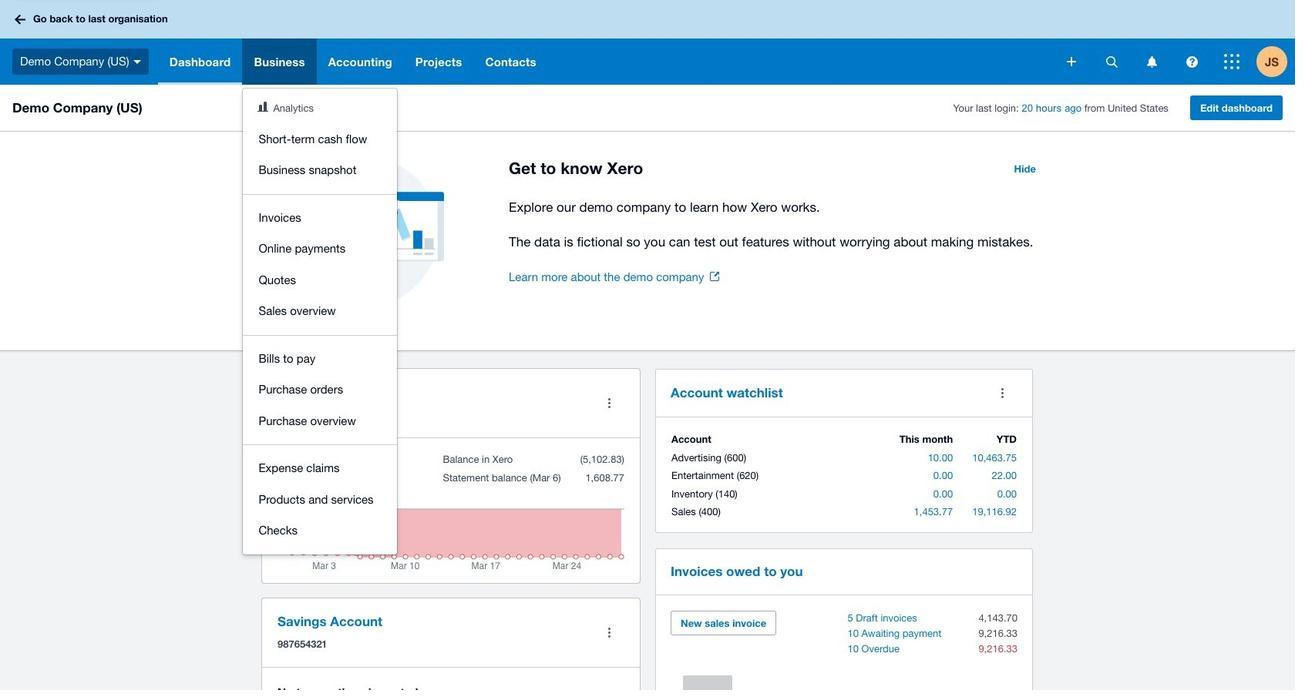Task type: locate. For each thing, give the bounding box(es) containing it.
svg image
[[15, 14, 25, 24], [1106, 56, 1117, 67], [1147, 56, 1157, 67], [1186, 56, 1198, 67]]

1 horizontal spatial svg image
[[1067, 57, 1076, 66]]

banner
[[0, 0, 1295, 555]]

intro banner body element
[[509, 197, 1045, 253]]

2 horizontal spatial svg image
[[1224, 54, 1240, 69]]

list box
[[243, 89, 397, 555]]

group
[[243, 89, 397, 555]]

manage menu toggle image
[[594, 388, 624, 419]]

svg image
[[1224, 54, 1240, 69], [1067, 57, 1076, 66], [133, 60, 141, 64]]



Task type: describe. For each thing, give the bounding box(es) containing it.
0 horizontal spatial svg image
[[133, 60, 141, 64]]

manage menu toggle image
[[594, 618, 624, 649]]

header chart image
[[258, 102, 269, 112]]



Task type: vqa. For each thing, say whether or not it's contained in the screenshot.
option
no



